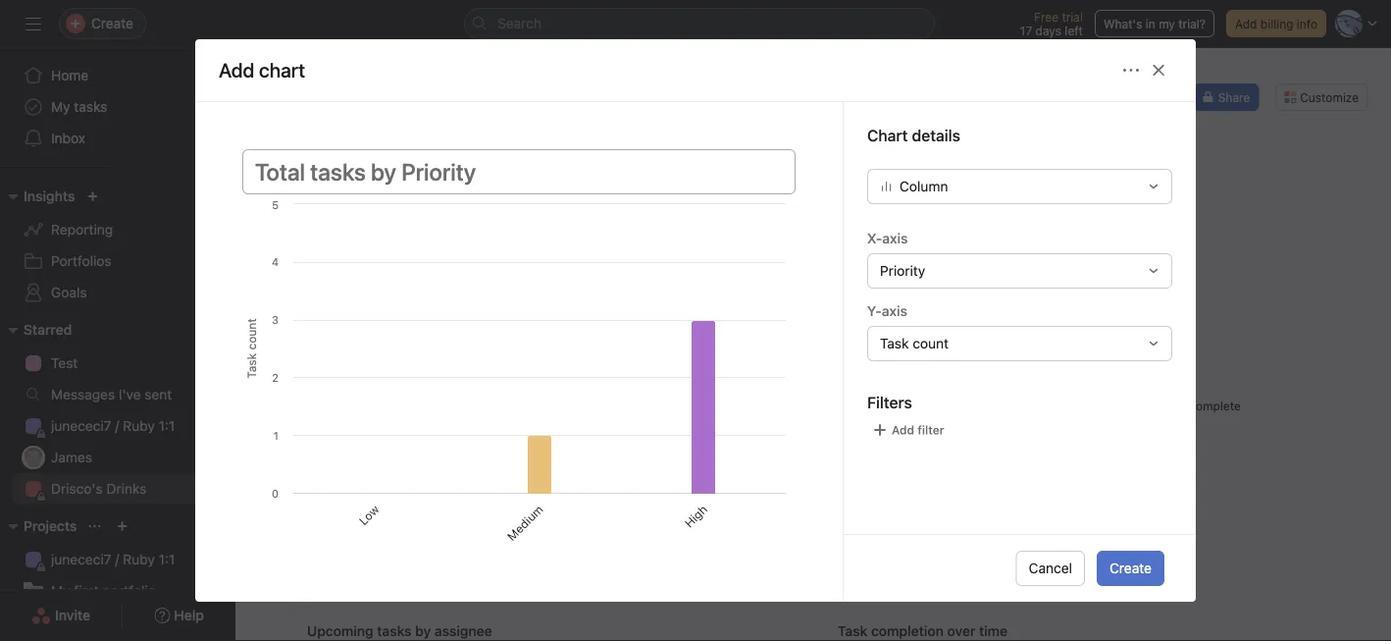 Task type: locate. For each thing, give the bounding box(es) containing it.
0 horizontal spatial 1
[[404, 190, 410, 204]]

add left billing
[[1236, 17, 1258, 30]]

1 filter from the left
[[413, 190, 442, 204]]

1 vertical spatial ruby
[[123, 551, 155, 567]]

1 ruby from the top
[[123, 418, 155, 434]]

1 / from the top
[[115, 418, 119, 434]]

y-
[[868, 303, 882, 319]]

1:1 up my first portfolio link
[[159, 551, 175, 567]]

2 junececi7 / ruby 1:1 from the top
[[51, 551, 175, 567]]

task inside task count dropdown button
[[881, 335, 909, 351]]

2 my from the top
[[51, 583, 70, 599]]

tasks for my
[[74, 99, 107, 115]]

billing
[[1261, 17, 1294, 30]]

home
[[51, 67, 89, 83]]

0 horizontal spatial add
[[284, 168, 306, 182]]

filters up add filter dropdown button
[[868, 393, 913, 412]]

/ inside 'projects' element
[[115, 551, 119, 567]]

free
[[1035, 10, 1059, 24]]

junececi7 / ruby 1:1 up my first portfolio link
[[51, 551, 175, 567]]

3 filter from the left
[[944, 190, 973, 204]]

1 vertical spatial filters
[[868, 393, 913, 412]]

junececi7 / ruby 1:1 link inside starred element
[[12, 410, 224, 442]]

search list box
[[464, 8, 936, 39]]

my
[[51, 99, 70, 115], [51, 583, 70, 599]]

2 horizontal spatial 1 filter button
[[915, 187, 978, 207]]

0 vertical spatial junececi7 / ruby 1:1
[[51, 418, 175, 434]]

y-axis
[[868, 303, 908, 319]]

1 vertical spatial 1:1
[[159, 551, 175, 567]]

ruby inside starred element
[[123, 418, 155, 434]]

0 horizontal spatial 1 filter
[[404, 190, 442, 204]]

1:1
[[159, 418, 175, 434], [159, 551, 175, 567]]

inbox link
[[12, 123, 224, 154]]

junececi7 down messages
[[51, 418, 111, 434]]

trial?
[[1179, 17, 1206, 30]]

x-
[[868, 230, 883, 246]]

projects button
[[0, 514, 77, 538]]

junececi7 / ruby 1:1 link
[[12, 410, 224, 442], [12, 544, 224, 575]]

1 horizontal spatial 1 filter
[[670, 190, 708, 204]]

0 vertical spatial my
[[51, 99, 70, 115]]

tasks
[[74, 99, 107, 115], [383, 262, 418, 278], [874, 262, 908, 278], [377, 623, 412, 639]]

2 vertical spatial add
[[892, 423, 915, 437]]

junececi7 up the 'first'
[[51, 551, 111, 567]]

1 vertical spatial add
[[284, 168, 306, 182]]

1 1 from the left
[[404, 190, 410, 204]]

task completion over time
[[838, 623, 1008, 639]]

ja left james
[[27, 451, 40, 464]]

my up inbox
[[51, 99, 70, 115]]

0 vertical spatial task
[[881, 335, 909, 351]]

0 vertical spatial add
[[1236, 17, 1258, 30]]

column
[[900, 178, 949, 194]]

ruby inside 'projects' element
[[123, 551, 155, 567]]

junececi7 / ruby 1:1 down messages i've sent at the left bottom
[[51, 418, 175, 434]]

hide sidebar image
[[26, 16, 41, 31]]

cancel
[[1029, 560, 1073, 576]]

junececi7 / ruby 1:1 inside starred element
[[51, 418, 175, 434]]

drinks
[[106, 481, 147, 497]]

what's in my trial? button
[[1095, 10, 1215, 37]]

test
[[51, 355, 78, 371]]

ruby up portfolio
[[123, 551, 155, 567]]

1 vertical spatial task
[[838, 623, 868, 639]]

junececi7 / ruby 1:1
[[51, 418, 175, 434], [51, 551, 175, 567]]

1 horizontal spatial ja
[[1088, 90, 1101, 104]]

dashboard link
[[796, 121, 882, 142]]

add left chart
[[284, 168, 306, 182]]

axis up the task count
[[882, 303, 908, 319]]

my inside global element
[[51, 99, 70, 115]]

0 vertical spatial axis
[[883, 230, 908, 246]]

1 vertical spatial junececi7 / ruby 1:1
[[51, 551, 175, 567]]

priority button
[[868, 253, 1173, 288]]

home link
[[12, 60, 224, 91]]

my first portfolio
[[51, 583, 156, 599]]

tasks down home
[[74, 99, 107, 115]]

1 1 filter button from the left
[[384, 187, 447, 207]]

1 vertical spatial my
[[51, 583, 70, 599]]

insights element
[[0, 179, 236, 312]]

1 filter
[[404, 190, 442, 204], [670, 190, 708, 204], [935, 190, 973, 204]]

my inside 'projects' element
[[51, 583, 70, 599]]

0 horizontal spatial filters
[[868, 393, 913, 412]]

projects
[[24, 518, 77, 534]]

junececi7 / ruby 1:1 link down messages i've sent at the left bottom
[[12, 410, 224, 442]]

sent
[[145, 386, 172, 402]]

global element
[[0, 48, 236, 166]]

1 vertical spatial /
[[115, 551, 119, 567]]

tasks for total
[[874, 262, 908, 278]]

add billing info button
[[1227, 10, 1327, 37]]

tasks for upcoming
[[377, 623, 412, 639]]

ruby down i've on the left bottom
[[123, 418, 155, 434]]

2 junececi7 / ruby 1:1 link from the top
[[12, 544, 224, 575]]

my for my first portfolio
[[51, 583, 70, 599]]

globe image
[[271, 68, 294, 91]]

/ down "messages i've sent" link
[[115, 418, 119, 434]]

ts
[[1126, 90, 1141, 104]]

incomplete tasks by section
[[307, 262, 489, 278]]

info
[[1298, 17, 1318, 30]]

untitled
[[355, 478, 396, 519]]

section
[[388, 447, 427, 486]]

1 horizontal spatial filter
[[679, 190, 708, 204]]

0 vertical spatial junececi7 / ruby 1:1 link
[[12, 410, 224, 442]]

2 1:1 from the top
[[159, 551, 175, 567]]

2 / from the top
[[115, 551, 119, 567]]

inbox
[[51, 130, 85, 146]]

0 vertical spatial ruby
[[123, 418, 155, 434]]

1
[[404, 190, 410, 204], [670, 190, 676, 204], [935, 190, 941, 204]]

1 filter button
[[384, 187, 447, 207], [649, 187, 713, 207], [915, 187, 978, 207]]

add inside dropdown button
[[892, 423, 915, 437]]

0 horizontal spatial task
[[838, 623, 868, 639]]

0 horizontal spatial 1 filter button
[[384, 187, 447, 207]]

0 vertical spatial filters
[[1212, 190, 1247, 204]]

axis up priority
[[883, 230, 908, 246]]

1 horizontal spatial 1
[[670, 190, 676, 204]]

my
[[1159, 17, 1176, 30]]

junececi7 / ruby 1:1 link up portfolio
[[12, 544, 224, 575]]

2 horizontal spatial add
[[1236, 17, 1258, 30]]

0 horizontal spatial ja
[[27, 451, 40, 464]]

1:1 down sent
[[159, 418, 175, 434]]

0 vertical spatial incomplete
[[307, 262, 380, 278]]

2 horizontal spatial filter
[[944, 190, 973, 204]]

messages i've sent
[[51, 386, 172, 402]]

my for my tasks
[[51, 99, 70, 115]]

0 horizontal spatial filter
[[413, 190, 442, 204]]

done
[[629, 468, 659, 498]]

filters
[[1212, 190, 1247, 204], [868, 393, 913, 412]]

what's in my trial?
[[1104, 17, 1206, 30]]

ja
[[1088, 90, 1101, 104], [27, 451, 40, 464]]

filter for 3rd the 1 filter 'button' from left
[[944, 190, 973, 204]]

1 vertical spatial junececi7
[[51, 551, 111, 567]]

1 horizontal spatial 1 filter button
[[649, 187, 713, 207]]

tasks right upcoming
[[377, 623, 412, 639]]

junececi7
[[51, 418, 111, 434], [51, 551, 111, 567]]

filter for second the 1 filter 'button' from the left
[[679, 190, 708, 204]]

2 1 filter from the left
[[670, 190, 708, 204]]

tasks left the by
[[874, 262, 908, 278]]

task down y-axis
[[881, 335, 909, 351]]

0 vertical spatial 1:1
[[159, 418, 175, 434]]

junececi7 / ruby 1:1 link inside 'projects' element
[[12, 544, 224, 575]]

2 horizontal spatial 1
[[935, 190, 941, 204]]

1 my from the top
[[51, 99, 70, 115]]

1 horizontal spatial filters
[[1212, 190, 1247, 204]]

tasks inside global element
[[74, 99, 107, 115]]

filter for 3rd the 1 filter 'button' from right
[[413, 190, 442, 204]]

by section
[[421, 262, 489, 278]]

share
[[1219, 90, 1251, 104]]

1 1:1 from the top
[[159, 418, 175, 434]]

junececi7 / ruby 1:1 inside 'projects' element
[[51, 551, 175, 567]]

0 vertical spatial ja
[[1088, 90, 1101, 104]]

2 horizontal spatial 1 filter
[[935, 190, 973, 204]]

portfolios link
[[12, 245, 224, 277]]

1 vertical spatial incomplete
[[1180, 399, 1242, 413]]

search
[[498, 15, 542, 31]]

add for add filter
[[892, 423, 915, 437]]

filter
[[413, 190, 442, 204], [679, 190, 708, 204], [944, 190, 973, 204]]

ja left ra at right top
[[1088, 90, 1101, 104]]

incomplete for incomplete tasks by section
[[307, 262, 380, 278]]

0 horizontal spatial incomplete
[[307, 262, 380, 278]]

create button
[[1098, 551, 1165, 586]]

days
[[1036, 24, 1062, 37]]

filters right no
[[1212, 190, 1247, 204]]

1 vertical spatial junececi7 / ruby 1:1 link
[[12, 544, 224, 575]]

0 vertical spatial /
[[115, 418, 119, 434]]

low
[[356, 502, 382, 527]]

/ up my first portfolio link
[[115, 551, 119, 567]]

/
[[115, 418, 119, 434], [115, 551, 119, 567]]

axis
[[883, 230, 908, 246], [882, 303, 908, 319]]

add left filter
[[892, 423, 915, 437]]

no filters button
[[1172, 187, 1252, 207]]

1 junececi7 / ruby 1:1 link from the top
[[12, 410, 224, 442]]

1 junececi7 from the top
[[51, 418, 111, 434]]

more actions image
[[1124, 62, 1140, 78]]

1 horizontal spatial incomplete
[[1180, 399, 1242, 413]]

doing
[[542, 468, 575, 501]]

1 horizontal spatial add
[[892, 423, 915, 437]]

2 filter from the left
[[679, 190, 708, 204]]

task left completion at the right of page
[[838, 623, 868, 639]]

x-axis
[[868, 230, 908, 246]]

2 ruby from the top
[[123, 551, 155, 567]]

2 junececi7 from the top
[[51, 551, 111, 567]]

my left the 'first'
[[51, 583, 70, 599]]

projects element
[[0, 508, 236, 641]]

ra
[[1106, 90, 1122, 104]]

tasks left by section
[[383, 262, 418, 278]]

1 horizontal spatial task
[[881, 335, 909, 351]]

drisco's drinks link
[[12, 473, 224, 505]]

to
[[459, 480, 478, 499]]

1 junececi7 / ruby 1:1 from the top
[[51, 418, 175, 434]]

1 vertical spatial ja
[[27, 451, 40, 464]]

task
[[881, 335, 909, 351], [838, 623, 868, 639]]

0 vertical spatial junececi7
[[51, 418, 111, 434]]

junececi7 / ruby 1:1 for junececi7 / ruby 1:1 link inside the 'projects' element
[[51, 551, 175, 567]]

1 vertical spatial axis
[[882, 303, 908, 319]]



Task type: describe. For each thing, give the bounding box(es) containing it.
portfolios
[[51, 253, 112, 269]]

completion
[[872, 623, 944, 639]]

task for task count
[[881, 335, 909, 351]]

filters inside no filters button
[[1212, 190, 1247, 204]]

messages
[[51, 386, 115, 402]]

1:1 inside starred element
[[159, 418, 175, 434]]

my tasks
[[51, 99, 107, 115]]

invite
[[55, 607, 90, 623]]

add for add chart
[[284, 168, 306, 182]]

/ inside starred element
[[115, 418, 119, 434]]

total tasks by completion status
[[838, 262, 1048, 278]]

ruby for junececi7 / ruby 1:1 link inside the 'projects' element
[[123, 551, 155, 567]]

my tasks link
[[12, 91, 224, 123]]

no filters
[[1193, 190, 1247, 204]]

idk
[[720, 468, 743, 491]]

axis for x-
[[883, 230, 908, 246]]

add filter
[[892, 423, 945, 437]]

medium
[[505, 502, 546, 543]]

Total tasks by Priority text field
[[242, 149, 796, 194]]

task for task completion over time
[[838, 623, 868, 639]]

close image
[[1151, 62, 1167, 78]]

drisco's
[[51, 481, 103, 497]]

add for add billing info
[[1236, 17, 1258, 30]]

drisco's drinks
[[51, 481, 147, 497]]

upcoming tasks by assignee
[[307, 623, 492, 639]]

completion status
[[931, 262, 1048, 278]]

add chart
[[219, 58, 306, 81]]

first
[[74, 583, 99, 599]]

chart
[[309, 168, 338, 182]]

dashboard
[[811, 123, 882, 139]]

in
[[1146, 17, 1156, 30]]

upcoming
[[307, 623, 374, 639]]

goals
[[51, 284, 87, 300]]

search button
[[464, 8, 936, 39]]

count
[[913, 335, 949, 351]]

3 1 from the left
[[935, 190, 941, 204]]

insights button
[[0, 185, 75, 208]]

what's
[[1104, 17, 1143, 30]]

high
[[682, 502, 710, 530]]

my first portfolio link
[[12, 575, 224, 607]]

cancel button
[[1017, 551, 1086, 586]]

chart details
[[868, 126, 961, 145]]

task count
[[881, 335, 949, 351]]

untitled section
[[355, 447, 427, 519]]

add billing info
[[1236, 17, 1318, 30]]

filter
[[918, 423, 945, 437]]

ruby for junececi7 / ruby 1:1 link inside the starred element
[[123, 418, 155, 434]]

6
[[1169, 90, 1177, 104]]

junececi7 / ruby 1:1 for junececi7 / ruby 1:1 link inside the starred element
[[51, 418, 175, 434]]

axis for y-
[[882, 303, 908, 319]]

test link
[[12, 348, 224, 379]]

over time
[[948, 623, 1008, 639]]

3 1 filter button from the left
[[915, 187, 978, 207]]

2 1 from the left
[[670, 190, 676, 204]]

portfolio
[[103, 583, 156, 599]]

2 1 filter button from the left
[[649, 187, 713, 207]]

share button
[[1194, 83, 1260, 111]]

trial
[[1063, 10, 1084, 24]]

i've
[[119, 386, 141, 402]]

add chart
[[284, 168, 338, 182]]

left
[[1065, 24, 1084, 37]]

messages i've sent link
[[12, 379, 224, 410]]

tasks for incomplete
[[383, 262, 418, 278]]

1 1 filter from the left
[[404, 190, 442, 204]]

total
[[838, 262, 870, 278]]

by
[[912, 262, 928, 278]]

free trial 17 days left
[[1021, 10, 1084, 37]]

invite button
[[19, 598, 103, 633]]

incomplete for incomplete
[[1180, 399, 1242, 413]]

do
[[471, 468, 491, 488]]

reporting
[[51, 221, 113, 238]]

james
[[51, 449, 92, 465]]

starred element
[[0, 312, 236, 508]]

3 1 filter from the left
[[935, 190, 973, 204]]

task count button
[[868, 326, 1173, 361]]

add chart button
[[259, 161, 347, 188]]

ja inside starred element
[[27, 451, 40, 464]]

1:1 inside 'projects' element
[[159, 551, 175, 567]]

to do
[[459, 468, 491, 499]]

no
[[1193, 190, 1209, 204]]

insights
[[24, 188, 75, 204]]

junececi7 inside starred element
[[51, 418, 111, 434]]

by assignee
[[415, 623, 492, 639]]

add filter button
[[868, 416, 950, 443]]

co
[[1146, 90, 1160, 104]]

junececi7 inside 'projects' element
[[51, 551, 111, 567]]

column button
[[868, 169, 1173, 204]]

priority
[[881, 262, 926, 279]]

goals link
[[12, 277, 224, 308]]

starred button
[[0, 318, 72, 342]]

starred
[[24, 321, 72, 338]]



Task type: vqa. For each thing, say whether or not it's contained in the screenshot.
3rd Filter from the right
yes



